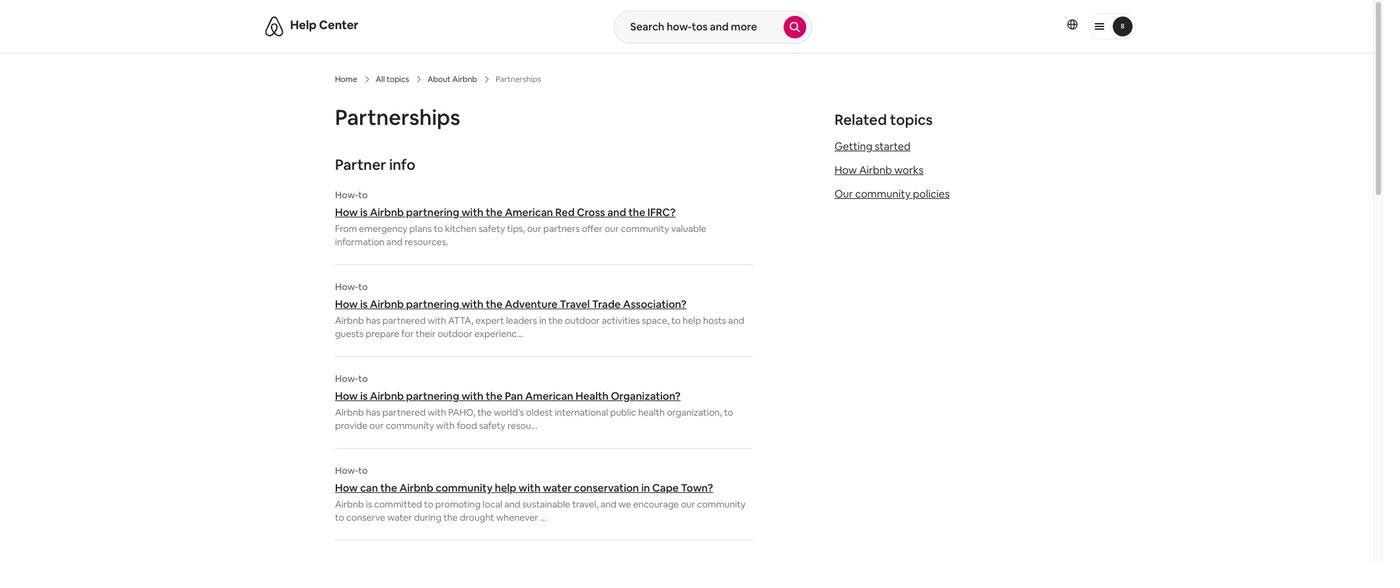 Task type: locate. For each thing, give the bounding box(es) containing it.
community inside how-to how is airbnb partnering with the pan american health organization? airbnb has partnered with paho, the world's oldest international public health organization, to provide our community with food safety resou…
[[386, 420, 434, 432]]

0 horizontal spatial water
[[387, 512, 412, 523]]

partnering inside 'how-to how is airbnb partnering with the american red cross and the ifrc? from emergency plans to kitchen safety tips, our partners offer our community valuable information and resources.'
[[406, 206, 459, 219]]

how is airbnb partnering with the adventure travel trade association? link
[[335, 297, 753, 311]]

is up emergency
[[360, 206, 368, 219]]

how- inside how-to how is airbnb partnering with the adventure travel trade association? airbnb has partnered with atta, expert leaders in the outdoor activities space, to help hosts and guests prepare for their outdoor experienc…
[[335, 281, 358, 293]]

help inside how-to how is airbnb partnering with the adventure travel trade association? airbnb has partnered with atta, expert leaders in the outdoor activities space, to help hosts and guests prepare for their outdoor experienc…
[[683, 315, 701, 327]]

with up sustainable
[[519, 481, 541, 495]]

in down how is airbnb partnering with the adventure travel trade association? link
[[539, 315, 547, 327]]

water up sustainable
[[543, 481, 572, 495]]

partnered up "for"
[[383, 315, 426, 327]]

to up can
[[358, 465, 368, 477]]

community left food at left bottom
[[386, 420, 434, 432]]

0 horizontal spatial help
[[495, 481, 516, 495]]

how-to how is airbnb partnering with the adventure travel trade association? airbnb has partnered with atta, expert leaders in the outdoor activities space, to help hosts and guests prepare for their outdoor experienc…
[[335, 281, 744, 340]]

airbnb down prepare
[[370, 389, 404, 403]]

how can the airbnb community help with water conservation in cape town? element
[[335, 465, 753, 524]]

how is airbnb partnering with the american red cross and the ifrc? element
[[335, 189, 753, 249]]

our
[[835, 187, 853, 201]]

conserve
[[346, 512, 385, 523]]

how up our
[[835, 163, 857, 177]]

safety left tips,
[[479, 223, 505, 235]]

partnering inside how-to how is airbnb partnering with the adventure travel trade association? airbnb has partnered with atta, expert leaders in the outdoor activities space, to help hosts and guests prepare for their outdoor experienc…
[[406, 297, 459, 311]]

started
[[875, 139, 911, 153]]

1 vertical spatial american
[[525, 389, 574, 403]]

0 horizontal spatial topics
[[387, 74, 409, 85]]

community down ifrc?
[[621, 223, 669, 235]]

airbnb up provide at left bottom
[[335, 406, 364, 418]]

our
[[527, 223, 541, 235], [605, 223, 619, 235], [370, 420, 384, 432], [681, 498, 695, 510]]

with up their
[[428, 315, 446, 327]]

promoting
[[435, 498, 481, 510]]

is up conserve
[[366, 498, 372, 510]]

2 partnered from the top
[[383, 406, 426, 418]]

is inside how-to how is airbnb partnering with the adventure travel trade association? airbnb has partnered with atta, expert leaders in the outdoor activities space, to help hosts and guests prepare for their outdoor experienc…
[[360, 297, 368, 311]]

1 vertical spatial outdoor
[[438, 328, 473, 340]]

to right space,
[[672, 315, 681, 327]]

1 vertical spatial topics
[[890, 110, 933, 129]]

1 vertical spatial partnered
[[383, 406, 426, 418]]

with up kitchen
[[462, 206, 484, 219]]

about
[[428, 74, 451, 85]]

how airbnb works
[[835, 163, 924, 177]]

and up whenever
[[504, 498, 521, 510]]

community inside 'how-to how is airbnb partnering with the american red cross and the ifrc? from emergency plans to kitchen safety tips, our partners offer our community valuable information and resources.'
[[621, 223, 669, 235]]

1 horizontal spatial help
[[683, 315, 701, 327]]

in inside how-to how can the airbnb community help with water conservation in cape town? airbnb is committed to promoting local and sustainable travel, and we encourage our community to conserve water during the drought whenever …
[[641, 481, 650, 495]]

our right provide at left bottom
[[370, 420, 384, 432]]

is inside how-to how is airbnb partnering with the pan american health organization? airbnb has partnered with paho, the world's oldest international public health organization, to provide our community with food safety resou…
[[360, 389, 368, 403]]

1 partnered from the top
[[383, 315, 426, 327]]

partnered inside how-to how is airbnb partnering with the pan american health organization? airbnb has partnered with paho, the world's oldest international public health organization, to provide our community with food safety resou…
[[383, 406, 426, 418]]

our community policies
[[835, 187, 950, 201]]

public
[[610, 406, 636, 418]]

topics for related topics
[[890, 110, 933, 129]]

american inside 'how-to how is airbnb partnering with the american red cross and the ifrc? from emergency plans to kitchen safety tips, our partners offer our community valuable information and resources.'
[[505, 206, 553, 219]]

3 how- from the top
[[335, 373, 358, 385]]

town?
[[681, 481, 713, 495]]

activities
[[602, 315, 640, 327]]

offer
[[582, 223, 603, 235]]

with inside how-to how can the airbnb community help with water conservation in cape town? airbnb is committed to promoting local and sustainable travel, and we encourage our community to conserve water during the drought whenever …
[[519, 481, 541, 495]]

outdoor down atta,
[[438, 328, 473, 340]]

1 has from the top
[[366, 315, 381, 327]]

2 how- from the top
[[335, 281, 358, 293]]

experienc…
[[475, 328, 523, 340]]

partnering up paho,
[[406, 389, 459, 403]]

space,
[[642, 315, 670, 327]]

with
[[462, 206, 484, 219], [462, 297, 484, 311], [428, 315, 446, 327], [462, 389, 484, 403], [428, 406, 446, 418], [436, 420, 455, 432], [519, 481, 541, 495]]

topics up started
[[890, 110, 933, 129]]

has inside how-to how is airbnb partnering with the pan american health organization? airbnb has partnered with paho, the world's oldest international public health organization, to provide our community with food safety resou…
[[366, 406, 381, 418]]

outdoor down travel
[[565, 315, 600, 327]]

how can the airbnb community help with water conservation in cape town? link
[[335, 481, 753, 495]]

4 how- from the top
[[335, 465, 358, 477]]

0 vertical spatial water
[[543, 481, 572, 495]]

0 vertical spatial in
[[539, 315, 547, 327]]

travel
[[560, 297, 590, 311]]

to down guests
[[358, 373, 368, 385]]

how is airbnb partnering with the adventure travel trade association? element
[[335, 281, 753, 340]]

is
[[360, 206, 368, 219], [360, 297, 368, 311], [360, 389, 368, 403], [366, 498, 372, 510]]

tips,
[[507, 223, 525, 235]]

1 vertical spatial in
[[641, 481, 650, 495]]

None search field
[[614, 11, 812, 44]]

is up provide at left bottom
[[360, 389, 368, 403]]

to down information
[[358, 281, 368, 293]]

travel,
[[572, 498, 599, 510]]

how- down information
[[335, 281, 358, 293]]

has
[[366, 315, 381, 327], [366, 406, 381, 418]]

adventure
[[505, 297, 558, 311]]

how up guests
[[335, 297, 358, 311]]

atta,
[[448, 315, 474, 327]]

with inside 'how-to how is airbnb partnering with the american red cross and the ifrc? from emergency plans to kitchen safety tips, our partners offer our community valuable information and resources.'
[[462, 206, 484, 219]]

community
[[855, 187, 911, 201], [621, 223, 669, 235], [386, 420, 434, 432], [436, 481, 493, 495], [697, 498, 746, 510]]

1 vertical spatial has
[[366, 406, 381, 418]]

our down town?
[[681, 498, 695, 510]]

how- down 'partner'
[[335, 189, 358, 201]]

how- down guests
[[335, 373, 358, 385]]

the
[[486, 206, 503, 219], [629, 206, 645, 219], [486, 297, 503, 311], [549, 315, 563, 327], [486, 389, 503, 403], [477, 406, 492, 418], [380, 481, 397, 495], [444, 512, 458, 523]]

0 vertical spatial partnered
[[383, 315, 426, 327]]

1 how- from the top
[[335, 189, 358, 201]]

how- for how is airbnb partnering with the american red cross and the ifrc?
[[335, 189, 358, 201]]

0 vertical spatial safety
[[479, 223, 505, 235]]

to right plans
[[434, 223, 443, 235]]

topics right all
[[387, 74, 409, 85]]

topics
[[387, 74, 409, 85], [890, 110, 933, 129]]

how- for how can the airbnb community help with water conservation in cape town?
[[335, 465, 358, 477]]

1 horizontal spatial in
[[641, 481, 650, 495]]

prepare
[[366, 328, 399, 340]]

how up from
[[335, 206, 358, 219]]

and down conservation
[[601, 498, 617, 510]]

cross
[[577, 206, 605, 219]]

our inside how-to how is airbnb partnering with the pan american health organization? airbnb has partnered with paho, the world's oldest international public health organization, to provide our community with food safety resou…
[[370, 420, 384, 432]]

outdoor
[[565, 315, 600, 327], [438, 328, 473, 340]]

partnered left paho,
[[383, 406, 426, 418]]

1 horizontal spatial topics
[[890, 110, 933, 129]]

…
[[540, 512, 547, 523]]

2 partnering from the top
[[406, 297, 459, 311]]

topics for all topics
[[387, 74, 409, 85]]

how inside how-to how is airbnb partnering with the adventure travel trade association? airbnb has partnered with atta, expert leaders in the outdoor activities space, to help hosts and guests prepare for their outdoor experienc…
[[335, 297, 358, 311]]

how- inside how-to how is airbnb partnering with the pan american health organization? airbnb has partnered with paho, the world's oldest international public health organization, to provide our community with food safety resou…
[[335, 373, 358, 385]]

how
[[835, 163, 857, 177], [335, 206, 358, 219], [335, 297, 358, 311], [335, 389, 358, 403], [335, 481, 358, 495]]

how- inside 'how-to how is airbnb partnering with the american red cross and the ifrc? from emergency plans to kitchen safety tips, our partners offer our community valuable information and resources.'
[[335, 189, 358, 201]]

trade
[[592, 297, 621, 311]]

1 safety from the top
[[479, 223, 505, 235]]

partnered
[[383, 315, 426, 327], [383, 406, 426, 418]]

and
[[608, 206, 626, 219], [387, 236, 403, 248], [728, 315, 744, 327], [504, 498, 521, 510], [601, 498, 617, 510]]

policies
[[913, 187, 950, 201]]

0 vertical spatial has
[[366, 315, 381, 327]]

safety
[[479, 223, 505, 235], [479, 420, 506, 432]]

how- inside how-to how can the airbnb community help with water conservation in cape town? airbnb is committed to promoting local and sustainable travel, and we encourage our community to conserve water during the drought whenever …
[[335, 465, 358, 477]]

2 has from the top
[[366, 406, 381, 418]]

related
[[835, 110, 887, 129]]

safety down world's at the left of page
[[479, 420, 506, 432]]

to down 'partner'
[[358, 189, 368, 201]]

to right organization,
[[724, 406, 733, 418]]

for
[[401, 328, 414, 340]]

from
[[335, 223, 357, 235]]

help left hosts
[[683, 315, 701, 327]]

how is airbnb partnering with the pan american health organization? element
[[335, 373, 753, 432]]

american
[[505, 206, 553, 219], [525, 389, 574, 403]]

kitchen
[[445, 223, 477, 235]]

how inside how-to how can the airbnb community help with water conservation in cape town? airbnb is committed to promoting local and sustainable travel, and we encourage our community to conserve water during the drought whenever …
[[335, 481, 358, 495]]

1 partnering from the top
[[406, 206, 459, 219]]

0 vertical spatial topics
[[387, 74, 409, 85]]

partnering up their
[[406, 297, 459, 311]]

0 horizontal spatial in
[[539, 315, 547, 327]]

sustainable
[[523, 498, 570, 510]]

whenever
[[496, 512, 538, 523]]

all topics
[[376, 74, 409, 85]]

partnering up plans
[[406, 206, 459, 219]]

partnered for how is airbnb partnering with the adventure travel trade association?
[[383, 315, 426, 327]]

main navigation menu image
[[1113, 17, 1133, 36]]

is up guests
[[360, 297, 368, 311]]

with left paho,
[[428, 406, 446, 418]]

how-
[[335, 189, 358, 201], [335, 281, 358, 293], [335, 373, 358, 385], [335, 465, 358, 477]]

has inside how-to how is airbnb partnering with the adventure travel trade association? airbnb has partnered with atta, expert leaders in the outdoor activities space, to help hosts and guests prepare for their outdoor experienc…
[[366, 315, 381, 327]]

how- down provide at left bottom
[[335, 465, 358, 477]]

is for how is airbnb partnering with the pan american health organization?
[[360, 389, 368, 403]]

partnering inside how-to how is airbnb partnering with the pan american health organization? airbnb has partnered with paho, the world's oldest international public health organization, to provide our community with food safety resou…
[[406, 389, 459, 403]]

and right hosts
[[728, 315, 744, 327]]

airbnb up emergency
[[370, 206, 404, 219]]

guests
[[335, 328, 364, 340]]

how- for how is airbnb partnering with the adventure travel trade association?
[[335, 281, 358, 293]]

1 vertical spatial help
[[495, 481, 516, 495]]

pan
[[505, 389, 523, 403]]

partnering
[[406, 206, 459, 219], [406, 297, 459, 311], [406, 389, 459, 403]]

resources.
[[405, 236, 448, 248]]

how up provide at left bottom
[[335, 389, 358, 403]]

1 vertical spatial partnering
[[406, 297, 459, 311]]

with down paho,
[[436, 420, 455, 432]]

how inside how-to how is airbnb partnering with the pan american health organization? airbnb has partnered with paho, the world's oldest international public health organization, to provide our community with food safety resou…
[[335, 389, 358, 403]]

how inside 'how-to how is airbnb partnering with the american red cross and the ifrc? from emergency plans to kitchen safety tips, our partners offer our community valuable information and resources.'
[[335, 206, 358, 219]]

2 vertical spatial partnering
[[406, 389, 459, 403]]

how left can
[[335, 481, 358, 495]]

center
[[319, 17, 359, 32]]

health
[[638, 406, 665, 418]]

drought
[[460, 512, 494, 523]]

water down committed
[[387, 512, 412, 523]]

expert
[[476, 315, 504, 327]]

is inside 'how-to how is airbnb partnering with the american red cross and the ifrc? from emergency plans to kitchen safety tips, our partners offer our community valuable information and resources.'
[[360, 206, 368, 219]]

partnered inside how-to how is airbnb partnering with the adventure travel trade association? airbnb has partnered with atta, expert leaders in the outdoor activities space, to help hosts and guests prepare for their outdoor experienc…
[[383, 315, 426, 327]]

has up provide at left bottom
[[366, 406, 381, 418]]

0 vertical spatial american
[[505, 206, 553, 219]]

help up local
[[495, 481, 516, 495]]

1 vertical spatial safety
[[479, 420, 506, 432]]

0 vertical spatial partnering
[[406, 206, 459, 219]]

about airbnb link
[[428, 74, 477, 85]]

our right 'offer'
[[605, 223, 619, 235]]

home link
[[335, 74, 357, 85]]

3 partnering from the top
[[406, 389, 459, 403]]

works
[[895, 163, 924, 177]]

has up prepare
[[366, 315, 381, 327]]

in up the encourage
[[641, 481, 650, 495]]

american up tips,
[[505, 206, 553, 219]]

american up oldest
[[525, 389, 574, 403]]

help
[[683, 315, 701, 327], [495, 481, 516, 495]]

help center link
[[290, 17, 359, 32]]

how for how is airbnb partnering with the adventure travel trade association?
[[335, 297, 358, 311]]

airbnb up prepare
[[370, 297, 404, 311]]

1 horizontal spatial water
[[543, 481, 572, 495]]

to
[[358, 189, 368, 201], [434, 223, 443, 235], [358, 281, 368, 293], [672, 315, 681, 327], [358, 373, 368, 385], [724, 406, 733, 418], [358, 465, 368, 477], [424, 498, 433, 510], [335, 512, 344, 523]]

0 vertical spatial outdoor
[[565, 315, 600, 327]]

2 safety from the top
[[479, 420, 506, 432]]

0 vertical spatial help
[[683, 315, 701, 327]]



Task type: vqa. For each thing, say whether or not it's contained in the screenshot.
right reviews
no



Task type: describe. For each thing, give the bounding box(es) containing it.
how for how is airbnb partnering with the american red cross and the ifrc?
[[335, 206, 358, 219]]

red
[[555, 206, 575, 219]]

how is airbnb partnering with the american red cross and the ifrc? link
[[335, 206, 753, 219]]

partnered for how is airbnb partnering with the pan american health organization?
[[383, 406, 426, 418]]

resou…
[[508, 420, 538, 432]]

our inside how-to how can the airbnb community help with water conservation in cape town? airbnb is committed to promoting local and sustainable travel, and we encourage our community to conserve water during the drought whenever …
[[681, 498, 695, 510]]

is for how is airbnb partnering with the adventure travel trade association?
[[360, 297, 368, 311]]

community down town?
[[697, 498, 746, 510]]

partnerships
[[335, 104, 460, 131]]

how-to how is airbnb partnering with the pan american health organization? airbnb has partnered with paho, the world's oldest international public health organization, to provide our community with food safety resou…
[[335, 373, 733, 432]]

airbnb up guests
[[335, 315, 364, 327]]

hosts
[[703, 315, 726, 327]]

is inside how-to how can the airbnb community help with water conservation in cape town? airbnb is committed to promoting local and sustainable travel, and we encourage our community to conserve water during the drought whenever …
[[366, 498, 372, 510]]

how airbnb works link
[[835, 163, 924, 177]]

about airbnb
[[428, 74, 477, 85]]

1 vertical spatial water
[[387, 512, 412, 523]]

airbnb right about
[[452, 74, 477, 85]]

airbnb up committed
[[400, 481, 433, 495]]

help center
[[290, 17, 359, 32]]

info
[[389, 155, 416, 174]]

with up atta,
[[462, 297, 484, 311]]

airbnb inside 'how-to how is airbnb partnering with the american red cross and the ifrc? from emergency plans to kitchen safety tips, our partners offer our community valuable information and resources.'
[[370, 206, 404, 219]]

during
[[414, 512, 442, 523]]

getting
[[835, 139, 873, 153]]

with up paho,
[[462, 389, 484, 403]]

we
[[619, 498, 631, 510]]

related topics
[[835, 110, 933, 129]]

local
[[483, 498, 502, 510]]

partnering for pan
[[406, 389, 459, 403]]

to left conserve
[[335, 512, 344, 523]]

how-to how can the airbnb community help with water conservation in cape town? airbnb is committed to promoting local and sustainable travel, and we encourage our community to conserve water during the drought whenever …
[[335, 465, 746, 523]]

all
[[376, 74, 385, 85]]

valuable
[[671, 223, 706, 235]]

how- for how is airbnb partnering with the pan american health organization?
[[335, 373, 358, 385]]

airbnb down getting started at right top
[[859, 163, 892, 177]]

has for how is airbnb partnering with the adventure travel trade association?
[[366, 315, 381, 327]]

food
[[457, 420, 477, 432]]

is for how is airbnb partnering with the american red cross and the ifrc?
[[360, 206, 368, 219]]

association?
[[623, 297, 687, 311]]

Search how-tos and more search field
[[615, 11, 784, 43]]

can
[[360, 481, 378, 495]]

committed
[[374, 498, 422, 510]]

plans
[[410, 223, 432, 235]]

ifrc?
[[648, 206, 676, 219]]

airbnb homepage image
[[264, 16, 285, 37]]

how for how is airbnb partnering with the pan american health organization?
[[335, 389, 358, 403]]

partnering for american
[[406, 206, 459, 219]]

getting started
[[835, 139, 911, 153]]

partner info
[[335, 155, 416, 174]]

international
[[555, 406, 608, 418]]

leaders
[[506, 315, 537, 327]]

american inside how-to how is airbnb partnering with the pan american health organization? airbnb has partnered with paho, the world's oldest international public health organization, to provide our community with food safety resou…
[[525, 389, 574, 403]]

safety inside how-to how is airbnb partnering with the pan american health organization? airbnb has partnered with paho, the world's oldest international public health organization, to provide our community with food safety resou…
[[479, 420, 506, 432]]

emergency
[[359, 223, 408, 235]]

1 horizontal spatial outdoor
[[565, 315, 600, 327]]

community down how airbnb works link
[[855, 187, 911, 201]]

provide
[[335, 420, 368, 432]]

organization?
[[611, 389, 681, 403]]

oldest
[[526, 406, 553, 418]]

getting started link
[[835, 139, 911, 153]]

and down emergency
[[387, 236, 403, 248]]

conservation
[[574, 481, 639, 495]]

our community policies link
[[835, 187, 950, 201]]

help
[[290, 17, 317, 32]]

home
[[335, 74, 357, 85]]

help inside how-to how can the airbnb community help with water conservation in cape town? airbnb is committed to promoting local and sustainable travel, and we encourage our community to conserve water during the drought whenever …
[[495, 481, 516, 495]]

cape
[[652, 481, 679, 495]]

world's
[[494, 406, 524, 418]]

how-to how is airbnb partnering with the american red cross and the ifrc? from emergency plans to kitchen safety tips, our partners offer our community valuable information and resources.
[[335, 189, 706, 248]]

and inside how-to how is airbnb partnering with the adventure travel trade association? airbnb has partnered with atta, expert leaders in the outdoor activities space, to help hosts and guests prepare for their outdoor experienc…
[[728, 315, 744, 327]]

partners
[[543, 223, 580, 235]]

0 horizontal spatial outdoor
[[438, 328, 473, 340]]

has for how is airbnb partnering with the pan american health organization?
[[366, 406, 381, 418]]

how for how can the airbnb community help with water conservation in cape town?
[[335, 481, 358, 495]]

airbnb up conserve
[[335, 498, 364, 510]]

information
[[335, 236, 385, 248]]

partner
[[335, 155, 386, 174]]

paho,
[[448, 406, 475, 418]]

health
[[576, 389, 609, 403]]

partnering for adventure
[[406, 297, 459, 311]]

in inside how-to how is airbnb partnering with the adventure travel trade association? airbnb has partnered with atta, expert leaders in the outdoor activities space, to help hosts and guests prepare for their outdoor experienc…
[[539, 315, 547, 327]]

community up promoting
[[436, 481, 493, 495]]

to up the during
[[424, 498, 433, 510]]

organization,
[[667, 406, 722, 418]]

safety inside 'how-to how is airbnb partnering with the american red cross and the ifrc? from emergency plans to kitchen safety tips, our partners offer our community valuable information and resources.'
[[479, 223, 505, 235]]

their
[[416, 328, 436, 340]]

encourage
[[633, 498, 679, 510]]

all topics link
[[376, 74, 409, 85]]

how is airbnb partnering with the pan american health organization? link
[[335, 389, 753, 403]]

our right tips,
[[527, 223, 541, 235]]

and right the cross
[[608, 206, 626, 219]]



